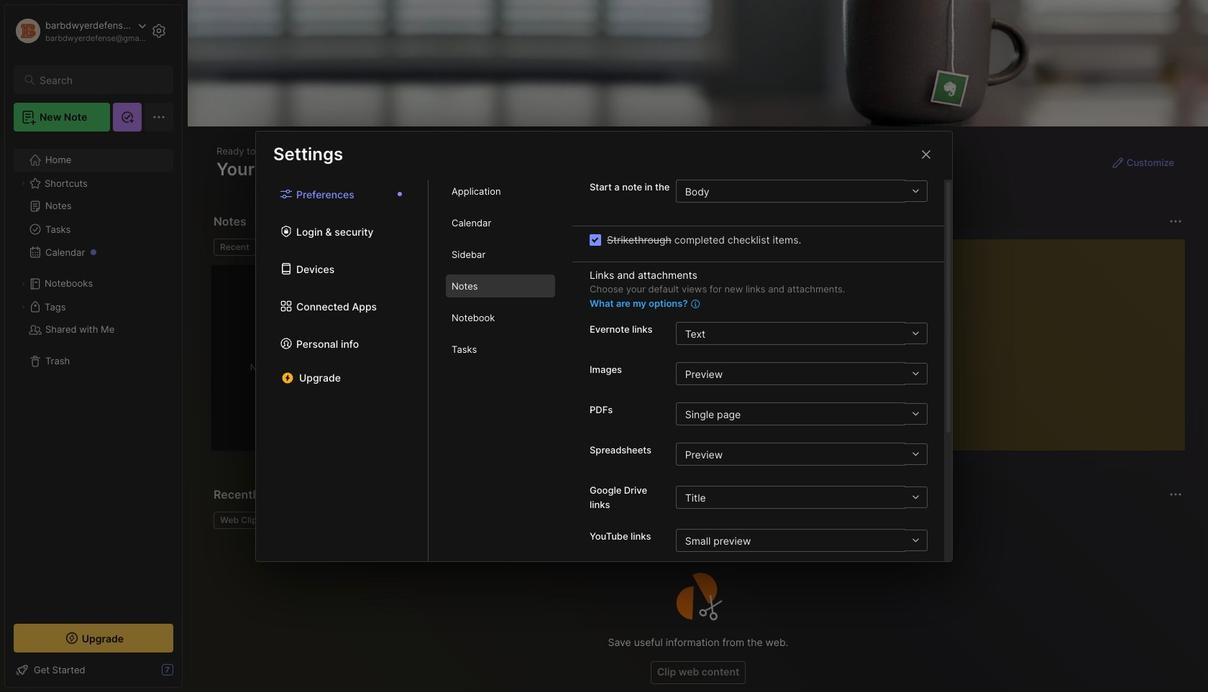 Task type: vqa. For each thing, say whether or not it's contained in the screenshot.
Row Group
no



Task type: locate. For each thing, give the bounding box(es) containing it.
Select30 checkbox
[[590, 234, 601, 246]]

expand tags image
[[19, 303, 27, 311]]

tab
[[446, 180, 555, 203], [446, 211, 555, 234], [214, 239, 256, 256], [262, 239, 320, 256], [446, 243, 555, 266], [446, 275, 555, 298], [446, 306, 555, 329], [446, 338, 555, 361], [214, 512, 268, 529]]

None search field
[[40, 71, 160, 88]]

tree
[[5, 140, 182, 611]]

tab list
[[256, 180, 429, 561], [429, 180, 572, 561], [214, 239, 849, 256]]

Search text field
[[40, 73, 160, 87]]

Choose default view option for Google Drive links field
[[676, 486, 928, 509]]

close image
[[918, 146, 935, 163]]

expand notebooks image
[[19, 280, 27, 288]]

main element
[[0, 0, 187, 692]]

Start a new note in the body or title. field
[[676, 180, 928, 203]]



Task type: describe. For each thing, give the bounding box(es) containing it.
settings image
[[150, 22, 168, 40]]

tree inside main element
[[5, 140, 182, 611]]

Choose default view option for YouTube links field
[[676, 529, 928, 552]]

Choose default view option for PDFs field
[[676, 403, 928, 426]]

Choose default view option for Evernote links field
[[676, 322, 928, 345]]

Choose default view option for Images field
[[676, 362, 928, 385]]

Choose default view option for Spreadsheets field
[[676, 443, 928, 466]]

none search field inside main element
[[40, 71, 160, 88]]

Start writing… text field
[[884, 239, 1184, 439]]



